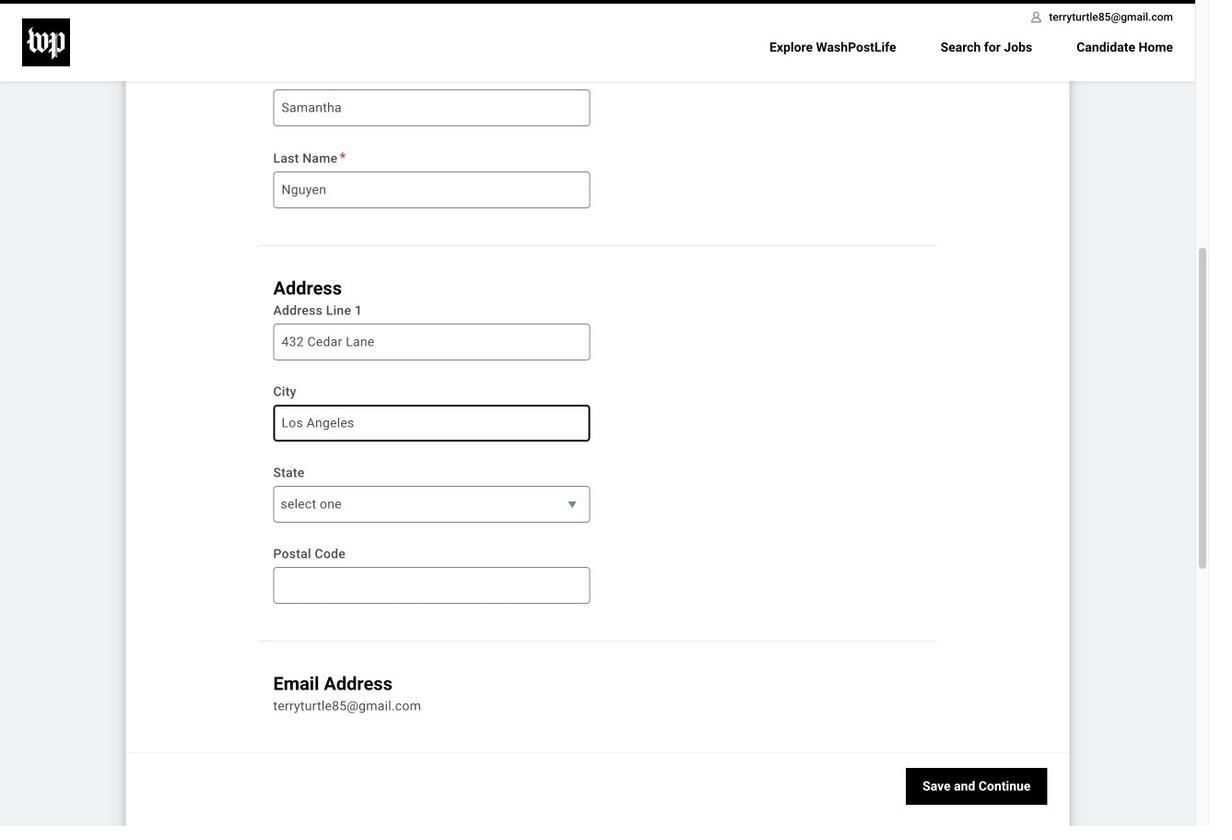 Task type: locate. For each thing, give the bounding box(es) containing it.
None text field
[[273, 89, 591, 126]]

None text field
[[273, 171, 591, 208], [273, 323, 591, 360], [273, 405, 591, 442], [273, 567, 591, 604], [273, 697, 923, 715], [273, 171, 591, 208], [273, 323, 591, 360], [273, 405, 591, 442], [273, 567, 591, 604], [273, 697, 923, 715]]



Task type: describe. For each thing, give the bounding box(es) containing it.
careers image
[[22, 18, 70, 66]]

user image
[[1029, 10, 1044, 24]]



Task type: vqa. For each thing, say whether or not it's contained in the screenshot.
careers image
yes



